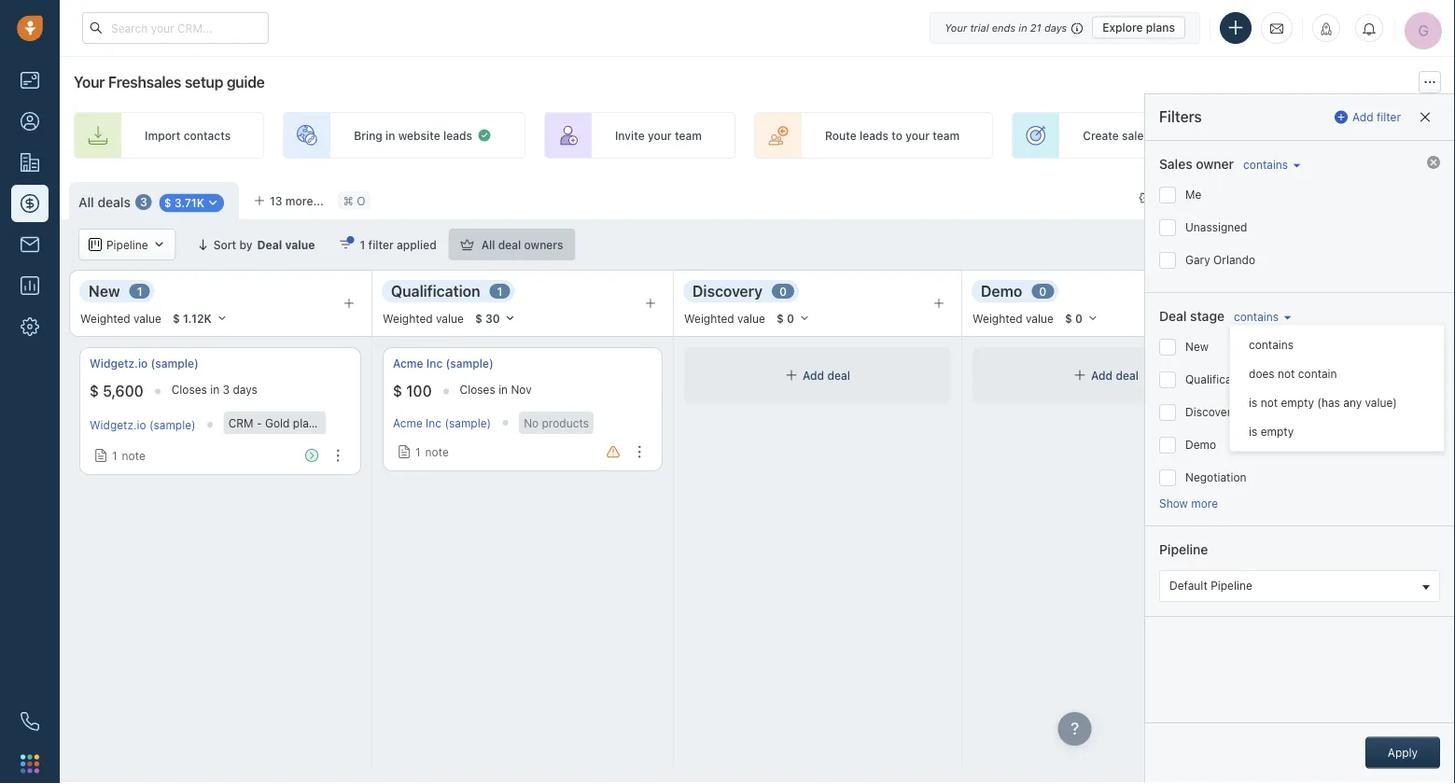 Task type: locate. For each thing, give the bounding box(es) containing it.
2 horizontal spatial deal
[[1116, 369, 1139, 382]]

note down '5,600'
[[122, 449, 145, 462]]

1 down o
[[360, 238, 365, 251]]

2 weighted value from the left
[[383, 312, 464, 325]]

3
[[140, 196, 147, 209], [223, 383, 230, 396]]

negotiation
[[1185, 471, 1246, 484]]

1 note down '5,600'
[[112, 449, 145, 462]]

invite your team
[[615, 129, 702, 142]]

1 horizontal spatial qualification
[[1185, 373, 1252, 386]]

import contacts link
[[74, 112, 264, 159]]

acme inc (sample) down the 100
[[393, 416, 491, 429]]

container_wx8msf4aqz5i3rn1 image
[[1139, 191, 1152, 204], [153, 238, 166, 251], [339, 238, 352, 251], [398, 445, 411, 458], [94, 449, 107, 462]]

1 horizontal spatial team
[[933, 129, 960, 142]]

contains down contains dropdown button
[[1249, 338, 1294, 351]]

3 your from the left
[[1366, 129, 1390, 142]]

pipeline inside button
[[1211, 579, 1252, 592]]

0 horizontal spatial filter
[[368, 238, 394, 251]]

2 vertical spatial pipeline
[[1211, 579, 1252, 592]]

$ for $ 0 button for discovery
[[776, 312, 784, 325]]

sales left pipelin
[[1393, 129, 1421, 142]]

1 vertical spatial demo
[[1185, 438, 1216, 451]]

0 vertical spatial acme inc (sample)
[[393, 357, 494, 370]]

widgetz.io (sample) link down '5,600'
[[90, 418, 196, 431]]

closes for $ 5,600
[[171, 383, 207, 396]]

1 vertical spatial all
[[481, 238, 495, 251]]

3 up crm on the bottom of page
[[223, 383, 230, 396]]

crm
[[228, 416, 253, 429]]

1 inc from the top
[[426, 357, 443, 370]]

widgetz.io (sample) up '5,600'
[[90, 357, 199, 370]]

2 team from the left
[[933, 129, 960, 142]]

0 horizontal spatial 1 note
[[112, 449, 145, 462]]

1 vertical spatial 3
[[223, 383, 230, 396]]

2 widgetz.io from the top
[[90, 418, 146, 431]]

1 widgetz.io from the top
[[90, 357, 148, 370]]

qualification down applied at the left
[[391, 282, 480, 300]]

widgetz.io (sample) link
[[90, 356, 199, 372], [90, 418, 196, 431]]

acme inc (sample) up the 100
[[393, 357, 494, 370]]

3 weighted from the left
[[684, 312, 734, 325]]

apply
[[1388, 746, 1418, 759]]

what's new image
[[1320, 22, 1333, 35]]

filter inside button
[[368, 238, 394, 251]]

0 horizontal spatial team
[[675, 129, 702, 142]]

container_wx8msf4aqz5i3rn1 image left settings
[[1139, 191, 1152, 204]]

new down deal stage
[[1185, 340, 1209, 353]]

all inside button
[[481, 238, 495, 251]]

pipeline up default
[[1159, 542, 1208, 557]]

1 horizontal spatial filter
[[1377, 111, 1401, 124]]

0 vertical spatial not
[[1278, 367, 1295, 380]]

sales
[[1122, 129, 1150, 142], [1393, 129, 1421, 142]]

filter left applied at the left
[[368, 238, 394, 251]]

1 team from the left
[[675, 129, 702, 142]]

leads right the website
[[443, 129, 472, 142]]

2 $ 0 button from the left
[[1056, 308, 1107, 329]]

1
[[360, 238, 365, 251], [137, 285, 142, 298], [497, 285, 503, 298], [415, 445, 421, 458], [112, 449, 117, 462]]

1 vertical spatial your
[[74, 73, 105, 91]]

import
[[145, 129, 180, 142]]

0 horizontal spatial your
[[648, 129, 672, 142]]

1 note for $ 100
[[415, 445, 449, 458]]

not right does
[[1278, 367, 1295, 380]]

closes left nov
[[460, 383, 495, 396]]

container_wx8msf4aqz5i3rn1 image
[[477, 128, 492, 143], [206, 196, 219, 209], [89, 238, 102, 251], [461, 238, 474, 251], [785, 369, 798, 382], [1073, 369, 1086, 382]]

1 $ 0 button from the left
[[768, 308, 818, 329]]

$ 0 for discovery
[[776, 312, 794, 325]]

team right to
[[933, 129, 960, 142]]

quotas and forecasting link
[[1187, 229, 1352, 260]]

1 is from the top
[[1249, 396, 1257, 409]]

$ 0 button for demo
[[1056, 308, 1107, 329]]

2 acme inc (sample) from the top
[[393, 416, 491, 429]]

not for is
[[1261, 396, 1278, 409]]

0 horizontal spatial discovery
[[693, 282, 763, 300]]

widgetz.io (sample) link up '5,600'
[[90, 356, 199, 372]]

2 horizontal spatial pipeline
[[1211, 579, 1252, 592]]

1 horizontal spatial all
[[481, 238, 495, 251]]

acme inc (sample) link down the 100
[[393, 416, 491, 429]]

acme inc (sample) link up the 100
[[393, 356, 494, 372]]

weighted for demo
[[973, 312, 1023, 325]]

is
[[1249, 396, 1257, 409], [1249, 425, 1257, 438]]

3 right deals on the left top
[[140, 196, 147, 209]]

0 vertical spatial days
[[1044, 21, 1067, 34]]

your down add filter
[[1366, 129, 1390, 142]]

bring in website leads link
[[283, 112, 525, 159]]

1 horizontal spatial deal
[[827, 369, 850, 382]]

1 your from the left
[[648, 129, 672, 142]]

1 horizontal spatial leads
[[860, 129, 888, 142]]

value for qualification
[[436, 312, 464, 325]]

1 horizontal spatial $ 0
[[1065, 312, 1083, 325]]

$ for $ 30 button
[[475, 312, 482, 325]]

1 vertical spatial acme
[[393, 416, 423, 429]]

3 weighted value from the left
[[684, 312, 765, 325]]

0 vertical spatial new
[[89, 282, 120, 300]]

set up your sales pipelin
[[1329, 129, 1455, 142]]

new down the pipeline dropdown button
[[89, 282, 120, 300]]

contains for owner
[[1243, 158, 1288, 171]]

up
[[1350, 129, 1363, 142]]

0 horizontal spatial leads
[[443, 129, 472, 142]]

0 vertical spatial all
[[78, 194, 94, 210]]

deal left stage
[[1159, 308, 1187, 324]]

gold
[[265, 416, 290, 429]]

$ for $ 3.71k button
[[164, 196, 171, 209]]

contains for stage
[[1234, 310, 1279, 323]]

0 vertical spatial your
[[945, 21, 967, 34]]

discovery
[[693, 282, 763, 300], [1185, 406, 1237, 419]]

1 vertical spatial pipeline
[[1159, 542, 1208, 557]]

0 vertical spatial pipeline
[[106, 238, 148, 251]]

weighted for qualification
[[383, 312, 433, 325]]

note down the 100
[[425, 445, 449, 458]]

acme
[[393, 357, 423, 370], [393, 416, 423, 429]]

show
[[1159, 497, 1188, 510]]

send email image
[[1270, 20, 1283, 36]]

1 acme inc (sample) from the top
[[393, 357, 494, 370]]

1 vertical spatial filter
[[368, 238, 394, 251]]

your right to
[[906, 129, 930, 142]]

$ 0 button
[[768, 308, 818, 329], [1056, 308, 1107, 329]]

1 horizontal spatial sales
[[1393, 129, 1421, 142]]

0 vertical spatial empty
[[1281, 396, 1314, 409]]

deal
[[498, 238, 521, 251], [827, 369, 850, 382], [1116, 369, 1139, 382]]

1 vertical spatial not
[[1261, 396, 1278, 409]]

inc
[[426, 357, 443, 370], [426, 416, 442, 429]]

0 vertical spatial 3
[[140, 196, 147, 209]]

1 horizontal spatial 3
[[223, 383, 230, 396]]

0 horizontal spatial note
[[122, 449, 145, 462]]

your trial ends in 21 days
[[945, 21, 1067, 34]]

0 vertical spatial deal
[[257, 238, 282, 251]]

is for is not empty (has any value)
[[1249, 396, 1257, 409]]

2 horizontal spatial your
[[1366, 129, 1390, 142]]

1 vertical spatial inc
[[426, 416, 442, 429]]

is for is empty
[[1249, 425, 1257, 438]]

3 for in
[[223, 383, 230, 396]]

sales right create
[[1122, 129, 1150, 142]]

empty down is not empty (has any value)
[[1261, 425, 1294, 438]]

2 weighted from the left
[[383, 312, 433, 325]]

all for deals
[[78, 194, 94, 210]]

1 closes from the left
[[171, 383, 207, 396]]

0 horizontal spatial all
[[78, 194, 94, 210]]

leads
[[443, 129, 472, 142], [860, 129, 888, 142]]

container_wx8msf4aqz5i3rn1 image down $ 100
[[398, 445, 411, 458]]

contains right stage
[[1234, 310, 1279, 323]]

(sample) up closes in nov
[[446, 357, 494, 370]]

qualification down stage
[[1185, 373, 1252, 386]]

0 horizontal spatial sales
[[1122, 129, 1150, 142]]

phone image
[[21, 712, 39, 731]]

no products
[[524, 416, 589, 429]]

(sample) down the closes in 3 days
[[149, 418, 196, 431]]

1 vertical spatial discovery
[[1185, 406, 1237, 419]]

0 horizontal spatial $ 0
[[776, 312, 794, 325]]

closes right '5,600'
[[171, 383, 207, 396]]

your
[[648, 129, 672, 142], [906, 129, 930, 142], [1366, 129, 1390, 142]]

1 horizontal spatial add deal
[[1091, 369, 1139, 382]]

widgetz.io (sample)
[[90, 357, 199, 370], [90, 418, 196, 431]]

1 vertical spatial widgetz.io
[[90, 418, 146, 431]]

100
[[406, 382, 432, 400]]

1 horizontal spatial 1 note
[[415, 445, 449, 458]]

2 your from the left
[[906, 129, 930, 142]]

0 vertical spatial filter
[[1377, 111, 1401, 124]]

1 down the pipeline dropdown button
[[137, 285, 142, 298]]

1 widgetz.io (sample) link from the top
[[90, 356, 199, 372]]

1 acme inc (sample) link from the top
[[393, 356, 494, 372]]

container_wx8msf4aqz5i3rn1 image down the $ 3.71k
[[153, 238, 166, 251]]

1 $ 0 from the left
[[776, 312, 794, 325]]

0 vertical spatial widgetz.io (sample)
[[90, 357, 199, 370]]

all left owners
[[481, 238, 495, 251]]

new
[[89, 282, 120, 300], [1185, 340, 1209, 353]]

21
[[1030, 21, 1041, 34]]

bring in website leads
[[354, 129, 472, 142]]

1 horizontal spatial your
[[906, 129, 930, 142]]

closes for $ 100
[[460, 383, 495, 396]]

2 acme from the top
[[393, 416, 423, 429]]

pipeline right default
[[1211, 579, 1252, 592]]

in left nov
[[499, 383, 508, 396]]

1 vertical spatial widgetz.io (sample) link
[[90, 418, 196, 431]]

show more
[[1159, 497, 1218, 510]]

does
[[1249, 367, 1275, 380]]

acme inc (sample)
[[393, 357, 494, 370], [393, 416, 491, 429]]

inc down the 100
[[426, 416, 442, 429]]

1 vertical spatial is
[[1249, 425, 1257, 438]]

0 vertical spatial inc
[[426, 357, 443, 370]]

your for your freshsales setup guide
[[74, 73, 105, 91]]

value
[[285, 238, 315, 251], [134, 312, 161, 325], [436, 312, 464, 325], [737, 312, 765, 325], [1026, 312, 1054, 325]]

contains inside dropdown button
[[1234, 310, 1279, 323]]

0 vertical spatial contains
[[1243, 158, 1288, 171]]

widgetz.io (sample) down '5,600'
[[90, 418, 196, 431]]

0 horizontal spatial days
[[233, 383, 257, 396]]

$
[[164, 196, 171, 209], [173, 312, 180, 325], [475, 312, 482, 325], [776, 312, 784, 325], [1065, 312, 1072, 325], [90, 382, 99, 400], [393, 382, 402, 400]]

0 vertical spatial is
[[1249, 396, 1257, 409]]

$ inside button
[[173, 312, 180, 325]]

empty
[[1281, 396, 1314, 409], [1261, 425, 1294, 438]]

2 is from the top
[[1249, 425, 1257, 438]]

qualification
[[391, 282, 480, 300], [1185, 373, 1252, 386]]

your freshsales setup guide
[[74, 73, 265, 91]]

filter up set up your sales pipelin
[[1377, 111, 1401, 124]]

invite your team link
[[544, 112, 735, 159]]

team right invite
[[675, 129, 702, 142]]

1 vertical spatial widgetz.io (sample)
[[90, 418, 196, 431]]

2 $ 0 from the left
[[1065, 312, 1083, 325]]

widgetz.io up '$ 5,600'
[[90, 357, 148, 370]]

filter for add
[[1377, 111, 1401, 124]]

0 horizontal spatial deal
[[498, 238, 521, 251]]

your left trial
[[945, 21, 967, 34]]

1 vertical spatial deal
[[1159, 308, 1187, 324]]

not up is empty
[[1261, 396, 1278, 409]]

$ 0
[[776, 312, 794, 325], [1065, 312, 1083, 325]]

2 horizontal spatial add
[[1352, 111, 1373, 124]]

0 vertical spatial widgetz.io (sample) link
[[90, 356, 199, 372]]

Search field
[[1354, 229, 1448, 260]]

4 weighted from the left
[[973, 312, 1023, 325]]

days
[[1044, 21, 1067, 34], [233, 383, 257, 396]]

empty down does not contain
[[1281, 396, 1314, 409]]

1 horizontal spatial your
[[945, 21, 967, 34]]

and
[[1247, 238, 1267, 251]]

in left 21
[[1019, 21, 1027, 34]]

inc up the 100
[[426, 357, 443, 370]]

1 sales from the left
[[1122, 129, 1150, 142]]

0 horizontal spatial qualification
[[391, 282, 480, 300]]

1 vertical spatial new
[[1185, 340, 1209, 353]]

4 weighted value from the left
[[973, 312, 1054, 325]]

in
[[1019, 21, 1027, 34], [386, 129, 395, 142], [210, 383, 220, 396], [499, 383, 508, 396]]

1 weighted value from the left
[[80, 312, 161, 325]]

(sample)
[[151, 357, 199, 370], [446, 357, 494, 370], [445, 416, 491, 429], [364, 416, 410, 429], [149, 418, 196, 431]]

in right bring
[[386, 129, 395, 142]]

1 weighted from the left
[[80, 312, 130, 325]]

contains inside button
[[1243, 158, 1288, 171]]

2 acme inc (sample) link from the top
[[393, 416, 491, 429]]

0 horizontal spatial 3
[[140, 196, 147, 209]]

1 horizontal spatial note
[[425, 445, 449, 458]]

1 leads from the left
[[443, 129, 472, 142]]

in for closes in 3 days
[[210, 383, 220, 396]]

3 for deals
[[140, 196, 147, 209]]

2 closes from the left
[[460, 383, 495, 396]]

value for new
[[134, 312, 161, 325]]

acme down $ 100
[[393, 416, 423, 429]]

in down the $ 1.12k button
[[210, 383, 220, 396]]

add filter link
[[1335, 102, 1401, 132]]

show more link
[[1159, 497, 1218, 510]]

1 filter applied
[[360, 238, 437, 251]]

container_wx8msf4aqz5i3rn1 image inside all deal owners button
[[461, 238, 474, 251]]

days up crm on the bottom of page
[[233, 383, 257, 396]]

0 vertical spatial qualification
[[391, 282, 480, 300]]

does not contain
[[1249, 367, 1337, 380]]

container_wx8msf4aqz5i3rn1 image down the ⌘
[[339, 238, 352, 251]]

0 vertical spatial acme
[[393, 357, 423, 370]]

pipeline down deals on the left top
[[106, 238, 148, 251]]

0 horizontal spatial pipeline
[[106, 238, 148, 251]]

team inside route leads to your team link
[[933, 129, 960, 142]]

leads left to
[[860, 129, 888, 142]]

0 horizontal spatial closes
[[171, 383, 207, 396]]

0 vertical spatial widgetz.io
[[90, 357, 148, 370]]

1 note down the 100
[[415, 445, 449, 458]]

to
[[892, 129, 902, 142]]

is not empty (has any value)
[[1249, 396, 1397, 409]]

deals
[[97, 194, 131, 210]]

1 vertical spatial contains
[[1234, 310, 1279, 323]]

0 vertical spatial acme inc (sample) link
[[393, 356, 494, 372]]

2 leads from the left
[[860, 129, 888, 142]]

13 more...
[[270, 194, 324, 207]]

all left deals on the left top
[[78, 194, 94, 210]]

widgetz.io down '$ 5,600'
[[90, 418, 146, 431]]

acme up $ 100
[[393, 357, 423, 370]]

1 vertical spatial acme inc (sample) link
[[393, 416, 491, 429]]

0 horizontal spatial new
[[89, 282, 120, 300]]

deal
[[257, 238, 282, 251], [1159, 308, 1187, 324]]

days right 21
[[1044, 21, 1067, 34]]

1 horizontal spatial $ 0 button
[[1056, 308, 1107, 329]]

your right invite
[[648, 129, 672, 142]]

1 horizontal spatial closes
[[460, 383, 495, 396]]

0 horizontal spatial demo
[[981, 282, 1022, 300]]

0 horizontal spatial add deal
[[803, 369, 850, 382]]

your left "freshsales"
[[74, 73, 105, 91]]

(sample) up the closes in 3 days
[[151, 357, 199, 370]]

weighted
[[80, 312, 130, 325], [383, 312, 433, 325], [684, 312, 734, 325], [973, 312, 1023, 325]]

$ 100
[[393, 382, 432, 400]]

1 inside button
[[360, 238, 365, 251]]

0 horizontal spatial your
[[74, 73, 105, 91]]

0 horizontal spatial $ 0 button
[[768, 308, 818, 329]]

3 inside all deals 3
[[140, 196, 147, 209]]

container_wx8msf4aqz5i3rn1 image inside $ 3.71k button
[[206, 196, 219, 209]]

1 horizontal spatial deal
[[1159, 308, 1187, 324]]

1 note for $ 5,600
[[112, 449, 145, 462]]

contains right owner
[[1243, 158, 1288, 171]]

1 horizontal spatial days
[[1044, 21, 1067, 34]]

⌘ o
[[343, 194, 365, 207]]

all
[[78, 194, 94, 210], [481, 238, 495, 251]]

$ inside dropdown button
[[164, 196, 171, 209]]

deal right by
[[257, 238, 282, 251]]

1 vertical spatial acme inc (sample)
[[393, 416, 491, 429]]

add filter
[[1352, 111, 1401, 124]]



Task type: describe. For each thing, give the bounding box(es) containing it.
trial
[[970, 21, 989, 34]]

route leads to your team
[[825, 129, 960, 142]]

1.12k
[[183, 312, 212, 325]]

freshworks switcher image
[[21, 754, 39, 773]]

container_wx8msf4aqz5i3rn1 image inside settings popup button
[[1139, 191, 1152, 204]]

in for bring in website leads
[[386, 129, 395, 142]]

no
[[524, 416, 539, 429]]

create sales sequence
[[1083, 129, 1205, 142]]

2 sales from the left
[[1393, 129, 1421, 142]]

filter for 1
[[368, 238, 394, 251]]

all deal owners
[[481, 238, 563, 251]]

stage
[[1190, 308, 1225, 324]]

container_wx8msf4aqz5i3rn1 image inside "1 filter applied" button
[[339, 238, 352, 251]]

sales
[[1159, 156, 1193, 172]]

note for $ 100
[[425, 445, 449, 458]]

(sample) inside 'link'
[[446, 357, 494, 370]]

invite
[[615, 129, 645, 142]]

1 filter applied button
[[327, 229, 449, 260]]

$ 0 button for discovery
[[768, 308, 818, 329]]

your inside the invite your team link
[[648, 129, 672, 142]]

1 vertical spatial qualification
[[1185, 373, 1252, 386]]

create
[[1083, 129, 1119, 142]]

1 vertical spatial days
[[233, 383, 257, 396]]

products
[[542, 416, 589, 429]]

5,600
[[103, 382, 143, 400]]

weighted for new
[[80, 312, 130, 325]]

o
[[357, 194, 365, 207]]

(sample) down $ 100
[[364, 416, 410, 429]]

closes in 3 days
[[171, 383, 257, 396]]

quotas and forecasting
[[1205, 238, 1334, 251]]

weighted value for demo
[[973, 312, 1054, 325]]

value for demo
[[1026, 312, 1054, 325]]

default
[[1169, 579, 1207, 592]]

team inside the invite your team link
[[675, 129, 702, 142]]

sales inside 'link'
[[1122, 129, 1150, 142]]

weighted value for new
[[80, 312, 161, 325]]

1 horizontal spatial demo
[[1185, 438, 1216, 451]]

2 widgetz.io (sample) link from the top
[[90, 418, 196, 431]]

1 horizontal spatial pipeline
[[1159, 542, 1208, 557]]

more
[[1191, 497, 1218, 510]]

all for deal
[[481, 238, 495, 251]]

$ for the $ 1.12k button
[[173, 312, 180, 325]]

more...
[[285, 194, 324, 207]]

1 up $ 30 button
[[497, 285, 503, 298]]

not for does
[[1278, 367, 1295, 380]]

0 horizontal spatial deal
[[257, 238, 282, 251]]

weighted value for discovery
[[684, 312, 765, 325]]

your for your trial ends in 21 days
[[945, 21, 967, 34]]

deal stage
[[1159, 308, 1225, 324]]

crm - gold plan monthly (sample)
[[228, 416, 410, 429]]

contacts
[[184, 129, 231, 142]]

owner
[[1196, 156, 1234, 172]]

any
[[1343, 396, 1362, 409]]

1 acme from the top
[[393, 357, 423, 370]]

(has
[[1317, 396, 1340, 409]]

(sample) down closes in nov
[[445, 416, 491, 429]]

import contacts
[[145, 129, 231, 142]]

sort
[[213, 238, 236, 251]]

$ 3.71k
[[164, 196, 204, 209]]

⌘
[[343, 194, 354, 207]]

filters
[[1159, 108, 1202, 126]]

$ 3.71k button
[[154, 191, 230, 213]]

your inside set up your sales pipelin link
[[1366, 129, 1390, 142]]

$ for $ 0 button for demo
[[1065, 312, 1072, 325]]

closes in nov
[[460, 383, 532, 396]]

explore
[[1102, 21, 1143, 34]]

set up your sales pipelin link
[[1258, 112, 1455, 159]]

$ 30
[[475, 312, 500, 325]]

1 vertical spatial empty
[[1261, 425, 1294, 438]]

owners
[[524, 238, 563, 251]]

Search your CRM... text field
[[82, 12, 269, 44]]

plans
[[1146, 21, 1175, 34]]

1 widgetz.io (sample) from the top
[[90, 357, 199, 370]]

30
[[485, 312, 500, 325]]

$ 1.12k
[[173, 312, 212, 325]]

note for $ 5,600
[[122, 449, 145, 462]]

2 add deal from the left
[[1091, 369, 1139, 382]]

container_wx8msf4aqz5i3rn1 image down '$ 5,600'
[[94, 449, 107, 462]]

weighted for discovery
[[684, 312, 734, 325]]

ends
[[992, 21, 1016, 34]]

-
[[257, 416, 262, 429]]

explore plans link
[[1092, 16, 1185, 39]]

0 vertical spatial discovery
[[693, 282, 763, 300]]

set
[[1329, 129, 1347, 142]]

me
[[1185, 188, 1202, 201]]

$ 0 for demo
[[1065, 312, 1083, 325]]

13
[[270, 194, 282, 207]]

guide
[[227, 73, 265, 91]]

1 horizontal spatial discovery
[[1185, 406, 1237, 419]]

gary orlando
[[1185, 253, 1255, 266]]

sort by deal value
[[213, 238, 315, 251]]

route leads to your team link
[[754, 112, 993, 159]]

2 inc from the top
[[426, 416, 442, 429]]

0 vertical spatial demo
[[981, 282, 1022, 300]]

default pipeline button
[[1159, 570, 1440, 602]]

apply button
[[1365, 737, 1440, 769]]

0 horizontal spatial add
[[803, 369, 824, 382]]

sequence
[[1153, 129, 1205, 142]]

plan
[[293, 416, 315, 429]]

value for discovery
[[737, 312, 765, 325]]

value)
[[1365, 396, 1397, 409]]

pipeline inside dropdown button
[[106, 238, 148, 251]]

contains button
[[1239, 156, 1301, 172]]

2 widgetz.io (sample) from the top
[[90, 418, 196, 431]]

monthly
[[318, 416, 361, 429]]

$ 30 button
[[467, 308, 524, 329]]

1 add deal from the left
[[803, 369, 850, 382]]

in for closes in nov
[[499, 383, 508, 396]]

contains button
[[1229, 308, 1291, 324]]

all deals 3
[[78, 194, 147, 210]]

1 horizontal spatial new
[[1185, 340, 1209, 353]]

deal inside button
[[498, 238, 521, 251]]

13 more... button
[[244, 188, 334, 214]]

$ 3.71k button
[[159, 193, 224, 212]]

inc inside 'link'
[[426, 357, 443, 370]]

applied
[[397, 238, 437, 251]]

1 down '$ 5,600'
[[112, 449, 117, 462]]

container_wx8msf4aqz5i3rn1 image inside the pipeline dropdown button
[[153, 238, 166, 251]]

unassigned
[[1185, 221, 1247, 234]]

quotas
[[1205, 238, 1244, 251]]

setup
[[185, 73, 223, 91]]

sales owner
[[1159, 156, 1234, 172]]

2 vertical spatial contains
[[1249, 338, 1294, 351]]

pipeline button
[[78, 229, 176, 260]]

container_wx8msf4aqz5i3rn1 image inside bring in website leads link
[[477, 128, 492, 143]]

container_wx8msf4aqz5i3rn1 image inside the pipeline dropdown button
[[89, 238, 102, 251]]

bring
[[354, 129, 382, 142]]

freshsales
[[108, 73, 181, 91]]

phone element
[[11, 703, 49, 740]]

settings button
[[1130, 182, 1211, 214]]

1 horizontal spatial add
[[1091, 369, 1113, 382]]

default pipeline
[[1169, 579, 1252, 592]]

by
[[239, 238, 252, 251]]

contain
[[1298, 367, 1337, 380]]

$ 5,600
[[90, 382, 143, 400]]

weighted value for qualification
[[383, 312, 464, 325]]

website
[[398, 129, 440, 142]]

pipelin
[[1424, 129, 1455, 142]]

your inside route leads to your team link
[[906, 129, 930, 142]]

orlando
[[1213, 253, 1255, 266]]

1 down the 100
[[415, 445, 421, 458]]



Task type: vqa. For each thing, say whether or not it's contained in the screenshot.
2nd Closes from the right
yes



